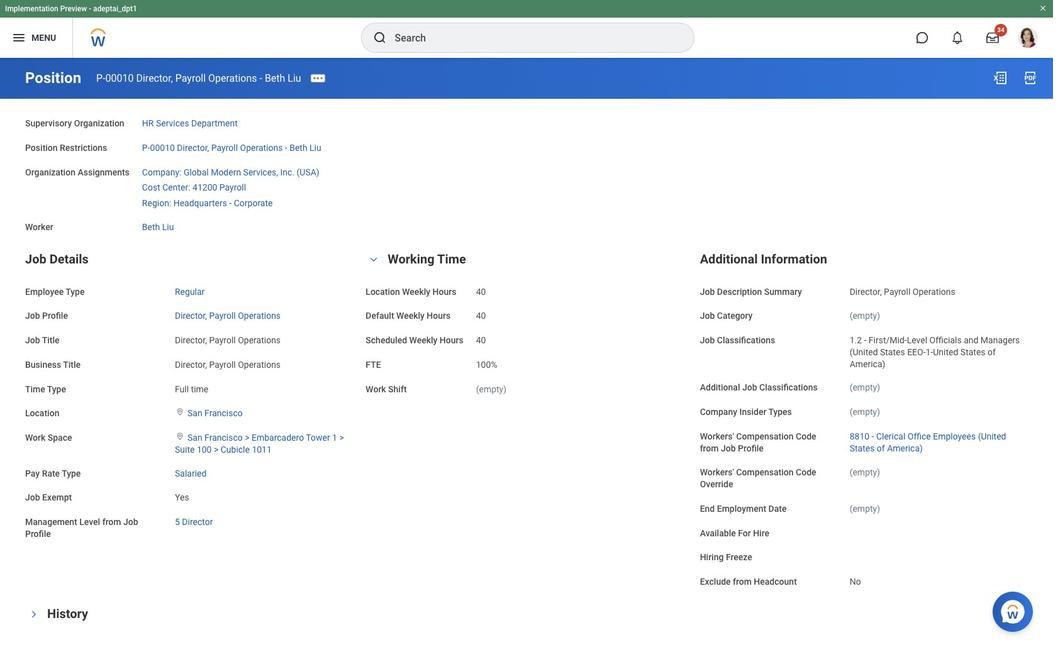 Task type: describe. For each thing, give the bounding box(es) containing it.
available for hire
[[700, 528, 769, 538]]

job for job exempt
[[25, 493, 40, 503]]

hire
[[753, 528, 769, 538]]

company: global modern services, inc. (usa)
[[142, 167, 319, 177]]

1-
[[926, 347, 933, 357]]

space
[[48, 433, 72, 443]]

cubicle
[[221, 445, 250, 455]]

employee type
[[25, 287, 85, 297]]

payroll inside business title element
[[209, 360, 236, 370]]

payroll up "job title" "element"
[[209, 311, 236, 321]]

code for workers' compensation code from job profile
[[796, 431, 816, 442]]

notifications large image
[[951, 31, 964, 44]]

code for workers' compensation code override
[[796, 468, 816, 478]]

managers
[[981, 335, 1020, 345]]

time inside job details group
[[25, 384, 45, 394]]

exclude from headcount
[[700, 577, 797, 587]]

director, inside business title element
[[175, 360, 207, 370]]

freeze
[[726, 553, 752, 563]]

additional information group
[[700, 249, 1028, 589]]

business title element
[[175, 352, 281, 371]]

director, inside additional information group
[[850, 287, 882, 297]]

type for time type
[[47, 384, 66, 394]]

pay rate type
[[25, 468, 81, 479]]

40 for default weekly hours
[[476, 311, 486, 321]]

0 vertical spatial classifications
[[717, 335, 775, 345]]

san francisco > embarcadero tower 1 > suite 100 > cubicle 1011
[[175, 433, 344, 455]]

san francisco link
[[188, 406, 243, 419]]

cost center: 41200 payroll
[[142, 183, 246, 193]]

management
[[25, 517, 77, 527]]

default weekly hours element
[[476, 303, 486, 322]]

assignments
[[78, 167, 130, 177]]

yes
[[175, 493, 189, 503]]

position for position restrictions
[[25, 143, 58, 153]]

position for position
[[25, 69, 81, 87]]

time inside working time "group"
[[437, 251, 466, 266]]

job title
[[25, 335, 59, 345]]

Search Workday  search field
[[395, 24, 668, 52]]

- inside "1.2 - first/mid-level officials and managers (united states eeo-1-united states of america)"
[[864, 335, 867, 345]]

menu button
[[0, 18, 73, 58]]

job description summary
[[700, 287, 802, 297]]

job for job profile
[[25, 311, 40, 321]]

company insider types
[[700, 407, 792, 417]]

available
[[700, 528, 736, 538]]

workers' for from
[[700, 431, 734, 442]]

rate
[[42, 468, 60, 479]]

san for san francisco > embarcadero tower 1 > suite 100 > cubicle 1011
[[188, 433, 202, 443]]

close environment banner image
[[1039, 4, 1047, 12]]

2 vertical spatial type
[[62, 468, 81, 479]]

department
[[191, 118, 238, 128]]

san francisco
[[188, 409, 243, 419]]

operations inside additional information group
[[913, 287, 956, 297]]

america) inside "1.2 - first/mid-level officials and managers (united states eeo-1-united states of america)"
[[850, 359, 886, 369]]

hr services department link
[[142, 116, 238, 128]]

additional for additional job classifications
[[700, 383, 740, 393]]

center:
[[162, 183, 190, 193]]

(empty) for workers' compensation code override
[[850, 468, 880, 478]]

export to excel image
[[993, 70, 1008, 86]]

san francisco > embarcadero tower 1 > suite 100 > cubicle 1011 link
[[175, 430, 344, 455]]

menu
[[31, 32, 56, 43]]

1011
[[252, 445, 272, 455]]

summary
[[764, 287, 802, 297]]

united
[[933, 347, 959, 357]]

0 vertical spatial profile
[[42, 311, 68, 321]]

compensation for from
[[736, 431, 794, 442]]

1.2 - first/mid-level officials and managers (united states eeo-1-united states of america)
[[850, 335, 1020, 369]]

services
[[156, 118, 189, 128]]

p- for position restrictions
[[142, 143, 150, 153]]

implementation
[[5, 4, 58, 13]]

40 for scheduled weekly hours
[[476, 335, 486, 345]]

full time
[[175, 384, 208, 394]]

end employment date
[[700, 504, 787, 514]]

34 button
[[979, 24, 1007, 52]]

job for job category
[[700, 311, 715, 321]]

working time button
[[388, 251, 466, 266]]

search image
[[372, 30, 387, 45]]

director, payroll operations up "job title" "element"
[[175, 311, 281, 321]]

location weekly hours
[[366, 287, 456, 297]]

operations up department
[[208, 72, 257, 84]]

time
[[191, 384, 208, 394]]

job classifications
[[700, 335, 775, 345]]

job details button
[[25, 251, 89, 266]]

0 horizontal spatial >
[[214, 445, 218, 455]]

regular
[[175, 287, 205, 297]]

justify image
[[11, 30, 26, 45]]

position restrictions
[[25, 143, 107, 153]]

1 horizontal spatial >
[[245, 433, 249, 443]]

no
[[850, 577, 861, 587]]

exempt
[[42, 493, 72, 503]]

director
[[182, 517, 213, 527]]

full
[[175, 384, 189, 394]]

work space
[[25, 433, 72, 443]]

compensation for override
[[736, 468, 794, 478]]

states inside 8810 - clerical office employees (united states of america)
[[850, 443, 875, 453]]

beth for position restrictions
[[290, 143, 307, 153]]

p-00010 director, payroll operations - beth liu for position
[[96, 72, 301, 84]]

modern
[[211, 167, 241, 177]]

8810 - clerical office employees (united states of america) link
[[850, 429, 1006, 453]]

job inside management level from job profile
[[123, 517, 138, 527]]

chevron down image for history
[[29, 607, 38, 622]]

additional job classifications
[[700, 383, 818, 393]]

end
[[700, 504, 715, 514]]

management level from job profile
[[25, 517, 138, 539]]

34
[[997, 26, 1005, 33]]

1 horizontal spatial states
[[880, 347, 905, 357]]

profile logan mcneil image
[[1018, 28, 1038, 50]]

director, payroll operations for job description summary
[[850, 287, 956, 297]]

category
[[717, 311, 753, 321]]

additional information button
[[700, 251, 827, 266]]

location image
[[175, 432, 185, 441]]

for
[[738, 528, 751, 538]]

p-00010 director, payroll operations - beth liu for position restrictions
[[142, 143, 321, 153]]

1
[[332, 433, 337, 443]]

region:
[[142, 198, 171, 208]]

director, down regular
[[175, 311, 207, 321]]

location for location
[[25, 409, 59, 419]]

job exempt
[[25, 493, 72, 503]]

workers' compensation code from job profile
[[700, 431, 816, 453]]

director, inside "link"
[[177, 143, 209, 153]]

eeo-
[[907, 347, 926, 357]]

41200
[[193, 183, 217, 193]]

type for employee type
[[66, 287, 85, 297]]

job title element
[[175, 328, 281, 347]]

weekly for scheduled
[[409, 335, 438, 345]]

cost center: 41200 payroll link
[[142, 180, 246, 193]]

workers' compensation code override
[[700, 468, 816, 490]]

default weekly hours
[[366, 311, 451, 321]]

from inside workers' compensation code from job profile
[[700, 443, 719, 453]]

2 horizontal spatial states
[[961, 347, 986, 357]]

working
[[388, 251, 435, 266]]

position main content
[[0, 58, 1053, 645]]

menu banner
[[0, 0, 1053, 58]]

- inside the items selected list
[[229, 198, 232, 208]]

of inside "1.2 - first/mid-level officials and managers (united states eeo-1-united states of america)"
[[988, 347, 996, 357]]

hours for location weekly hours
[[433, 287, 456, 297]]

embarcadero
[[252, 433, 304, 443]]

- inside "link"
[[285, 143, 287, 153]]

job details
[[25, 251, 89, 266]]

additional for additional information
[[700, 251, 758, 266]]

director, payroll operations link
[[175, 308, 281, 321]]

8810
[[850, 431, 870, 442]]

global
[[184, 167, 209, 177]]

job up "insider" at the bottom right of the page
[[742, 383, 757, 393]]

(empty) for additional job classifications
[[850, 383, 880, 393]]

job for job title
[[25, 335, 40, 345]]

job category
[[700, 311, 753, 321]]

job exempt element
[[175, 485, 189, 504]]

of inside 8810 - clerical office employees (united states of america)
[[877, 443, 885, 453]]

employee
[[25, 287, 64, 297]]

payroll inside additional information group
[[884, 287, 911, 297]]



Task type: vqa. For each thing, say whether or not it's contained in the screenshot.
2nd The On from the top
no



Task type: locate. For each thing, give the bounding box(es) containing it.
level up eeo-
[[907, 335, 927, 345]]

1 horizontal spatial from
[[700, 443, 719, 453]]

scheduled weekly hours
[[366, 335, 464, 345]]

p-00010 director, payroll operations - beth liu link up hr services department link
[[96, 72, 301, 84]]

director, payroll operations up business title element
[[175, 335, 281, 345]]

location up default at the top of page
[[366, 287, 400, 297]]

1 horizontal spatial level
[[907, 335, 927, 345]]

0 horizontal spatial states
[[850, 443, 875, 453]]

location for location weekly hours
[[366, 287, 400, 297]]

america) down clerical on the right bottom of page
[[887, 443, 923, 453]]

officials
[[930, 335, 962, 345]]

hr
[[142, 118, 154, 128]]

1 vertical spatial 40
[[476, 311, 486, 321]]

work left space
[[25, 433, 45, 443]]

shift
[[388, 384, 407, 394]]

> up "cubicle"
[[245, 433, 249, 443]]

profile up workers' compensation code override on the right
[[738, 443, 764, 453]]

1 vertical spatial of
[[877, 443, 885, 453]]

job up job title
[[25, 311, 40, 321]]

2 workers' from the top
[[700, 468, 734, 478]]

0 horizontal spatial beth
[[142, 222, 160, 232]]

operations inside business title element
[[238, 360, 281, 370]]

p-00010 director, payroll operations - beth liu link up company: global modern services, inc. (usa) link
[[142, 140, 321, 153]]

liu inside "link"
[[310, 143, 321, 153]]

1 vertical spatial p-00010 director, payroll operations - beth liu
[[142, 143, 321, 153]]

items selected list
[[142, 165, 340, 209]]

operations up "services,"
[[240, 143, 283, 153]]

san right location image in the left of the page
[[188, 433, 202, 443]]

scheduled weekly hours element
[[476, 328, 486, 347]]

classifications
[[717, 335, 775, 345], [759, 383, 818, 393]]

(united down 1.2
[[850, 347, 878, 357]]

exclude
[[700, 577, 731, 587]]

workers' down company
[[700, 431, 734, 442]]

employees
[[933, 431, 976, 442]]

location inside job details group
[[25, 409, 59, 419]]

0 vertical spatial weekly
[[402, 287, 430, 297]]

types
[[769, 407, 792, 417]]

first/mid-
[[869, 335, 907, 345]]

2 40 from the top
[[476, 311, 486, 321]]

additional up description on the top right of page
[[700, 251, 758, 266]]

0 vertical spatial (united
[[850, 347, 878, 357]]

0 vertical spatial time
[[437, 251, 466, 266]]

2 vertical spatial liu
[[162, 222, 174, 232]]

chevron down image for working time
[[366, 255, 381, 264]]

1 vertical spatial san
[[188, 433, 202, 443]]

(empty) for end employment date
[[850, 504, 880, 514]]

director, payroll operations
[[850, 287, 956, 297], [175, 311, 281, 321], [175, 335, 281, 345], [175, 360, 281, 370]]

1 vertical spatial weekly
[[396, 311, 425, 321]]

1 vertical spatial code
[[796, 468, 816, 478]]

1 vertical spatial compensation
[[736, 468, 794, 478]]

5
[[175, 517, 180, 527]]

title right business
[[63, 360, 81, 370]]

job down company
[[721, 443, 736, 453]]

0 vertical spatial chevron down image
[[366, 255, 381, 264]]

chevron down image inside working time "group"
[[366, 255, 381, 264]]

director, up global
[[177, 143, 209, 153]]

payroll inside "link"
[[211, 143, 238, 153]]

profile inside management level from job profile
[[25, 529, 51, 539]]

states down 8810
[[850, 443, 875, 453]]

default
[[366, 311, 394, 321]]

restrictions
[[60, 143, 107, 153]]

0 vertical spatial code
[[796, 431, 816, 442]]

p-00010 director, payroll operations - beth liu link
[[96, 72, 301, 84], [142, 140, 321, 153]]

hr services department
[[142, 118, 238, 128]]

level right management
[[79, 517, 100, 527]]

2 san from the top
[[188, 433, 202, 443]]

operations up "job title" "element"
[[238, 311, 281, 321]]

organization down position restrictions
[[25, 167, 75, 177]]

payroll
[[175, 72, 206, 84], [211, 143, 238, 153], [219, 183, 246, 193], [884, 287, 911, 297], [209, 311, 236, 321], [209, 335, 236, 345], [209, 360, 236, 370]]

00010 inside p-00010 director, payroll operations - beth liu "link"
[[150, 143, 175, 153]]

1 compensation from the top
[[736, 431, 794, 442]]

job for job description summary
[[700, 287, 715, 297]]

san right location icon
[[188, 409, 202, 419]]

working time group
[[366, 249, 687, 396]]

hours left scheduled weekly hours element
[[440, 335, 464, 345]]

profile inside workers' compensation code from job profile
[[738, 443, 764, 453]]

1 vertical spatial liu
[[310, 143, 321, 153]]

1 san from the top
[[188, 409, 202, 419]]

operations inside "job title" "element"
[[238, 335, 281, 345]]

of down managers
[[988, 347, 996, 357]]

san for san francisco
[[188, 409, 202, 419]]

title for business title
[[63, 360, 81, 370]]

workers' inside workers' compensation code override
[[700, 468, 734, 478]]

beth inside "link"
[[290, 143, 307, 153]]

payroll up company: global modern services, inc. (usa) link
[[211, 143, 238, 153]]

working time
[[388, 251, 466, 266]]

p-00010 director, payroll operations - beth liu up hr services department link
[[96, 72, 301, 84]]

p-00010 director, payroll operations - beth liu up company: global modern services, inc. (usa) link
[[142, 143, 321, 153]]

exclude from headcount element
[[850, 569, 861, 588]]

type down business title
[[47, 384, 66, 394]]

0 vertical spatial title
[[42, 335, 59, 345]]

operations up business title element
[[238, 335, 281, 345]]

0 horizontal spatial liu
[[162, 222, 174, 232]]

america) down 1.2
[[850, 359, 886, 369]]

location image
[[175, 408, 185, 417]]

weekly for location
[[402, 287, 430, 297]]

-
[[89, 4, 91, 13], [260, 72, 262, 84], [285, 143, 287, 153], [229, 198, 232, 208], [864, 335, 867, 345], [872, 431, 874, 442]]

inbox large image
[[987, 31, 999, 44]]

hours for default weekly hours
[[427, 311, 451, 321]]

40 up scheduled weekly hours element
[[476, 311, 486, 321]]

0 vertical spatial 40
[[476, 287, 486, 297]]

0 vertical spatial liu
[[288, 72, 301, 84]]

1 vertical spatial profile
[[738, 443, 764, 453]]

view printable version (pdf) image
[[1023, 70, 1038, 86]]

job up job category
[[700, 287, 715, 297]]

- inside 8810 - clerical office employees (united states of america)
[[872, 431, 874, 442]]

1 horizontal spatial work
[[366, 384, 386, 394]]

(empty) inside working time "group"
[[476, 384, 507, 394]]

francisco inside san francisco > embarcadero tower 1 > suite 100 > cubicle 1011
[[205, 433, 243, 443]]

workers' up the override
[[700, 468, 734, 478]]

payroll down "job title" "element"
[[209, 360, 236, 370]]

liu
[[288, 72, 301, 84], [310, 143, 321, 153], [162, 222, 174, 232]]

payroll up business title element
[[209, 335, 236, 345]]

business
[[25, 360, 61, 370]]

0 vertical spatial america)
[[850, 359, 886, 369]]

1 position from the top
[[25, 69, 81, 87]]

organization up "restrictions"
[[74, 118, 124, 128]]

work inside job details group
[[25, 433, 45, 443]]

code down workers' compensation code from job profile
[[796, 468, 816, 478]]

liu for position
[[288, 72, 301, 84]]

chevron down image
[[366, 255, 381, 264], [29, 607, 38, 622]]

1 horizontal spatial of
[[988, 347, 996, 357]]

0 vertical spatial position
[[25, 69, 81, 87]]

director, payroll operations for job title
[[175, 335, 281, 345]]

00010 for position restrictions
[[150, 143, 175, 153]]

francisco
[[205, 409, 243, 419], [205, 433, 243, 443]]

work inside "group"
[[366, 384, 386, 394]]

preview
[[60, 4, 87, 13]]

0 vertical spatial additional
[[700, 251, 758, 266]]

san
[[188, 409, 202, 419], [188, 433, 202, 443]]

classifications down 'category'
[[717, 335, 775, 345]]

1 workers' from the top
[[700, 431, 734, 442]]

8810 - clerical office employees (united states of america)
[[850, 431, 1006, 453]]

p-
[[96, 72, 105, 84], [142, 143, 150, 153]]

100
[[197, 445, 212, 455]]

compensation inside workers' compensation code from job profile
[[736, 431, 794, 442]]

(empty) for company insider types
[[850, 407, 880, 417]]

weekly down location weekly hours on the left of page
[[396, 311, 425, 321]]

1.2 - first/mid-level officials and managers (united states eeo-1-united states of america) element
[[850, 333, 1020, 369]]

2 horizontal spatial >
[[339, 433, 344, 443]]

job inside workers' compensation code from job profile
[[721, 443, 736, 453]]

1 vertical spatial classifications
[[759, 383, 818, 393]]

5 director
[[175, 517, 213, 527]]

0 vertical spatial hours
[[433, 287, 456, 297]]

1 horizontal spatial beth
[[265, 72, 285, 84]]

fte
[[366, 360, 381, 370]]

0 horizontal spatial location
[[25, 409, 59, 419]]

salaried link
[[175, 466, 207, 479]]

1 vertical spatial from
[[102, 517, 121, 527]]

additional
[[700, 251, 758, 266], [700, 383, 740, 393]]

director, up hr
[[136, 72, 173, 84]]

work for work shift
[[366, 384, 386, 394]]

supervisory organization
[[25, 118, 124, 128]]

1 vertical spatial title
[[63, 360, 81, 370]]

1 horizontal spatial chevron down image
[[366, 255, 381, 264]]

1 vertical spatial america)
[[887, 443, 923, 453]]

2 francisco from the top
[[205, 433, 243, 443]]

classifications up the types
[[759, 383, 818, 393]]

work for work space
[[25, 433, 45, 443]]

from right management
[[102, 517, 121, 527]]

from inside management level from job profile
[[102, 517, 121, 527]]

1 horizontal spatial (united
[[978, 431, 1006, 442]]

information
[[761, 251, 827, 266]]

weekly up default weekly hours
[[402, 287, 430, 297]]

level inside "1.2 - first/mid-level officials and managers (united states eeo-1-united states of america)"
[[907, 335, 927, 345]]

states down first/mid-
[[880, 347, 905, 357]]

weekly down default weekly hours
[[409, 335, 438, 345]]

san inside san francisco > embarcadero tower 1 > suite 100 > cubicle 1011
[[188, 433, 202, 443]]

1 additional from the top
[[700, 251, 758, 266]]

position down supervisory
[[25, 143, 58, 153]]

job down worker
[[25, 251, 46, 266]]

1 vertical spatial additional
[[700, 383, 740, 393]]

1 vertical spatial 00010
[[150, 143, 175, 153]]

2 vertical spatial beth
[[142, 222, 160, 232]]

implementation preview -   adeptai_dpt1
[[5, 4, 137, 13]]

0 vertical spatial san
[[188, 409, 202, 419]]

beth liu link
[[142, 219, 174, 232]]

full time element
[[175, 382, 208, 394]]

details
[[50, 251, 89, 266]]

of down clerical on the right bottom of page
[[877, 443, 885, 453]]

(united inside 8810 - clerical office employees (united states of america)
[[978, 431, 1006, 442]]

work
[[366, 384, 386, 394], [25, 433, 45, 443]]

director, up 1.2
[[850, 287, 882, 297]]

1 vertical spatial location
[[25, 409, 59, 419]]

payroll up first/mid-
[[884, 287, 911, 297]]

2 horizontal spatial from
[[733, 577, 752, 587]]

1 vertical spatial beth
[[290, 143, 307, 153]]

level
[[907, 335, 927, 345], [79, 517, 100, 527]]

fte element
[[476, 352, 497, 371]]

location inside working time "group"
[[366, 287, 400, 297]]

time down business
[[25, 384, 45, 394]]

1 horizontal spatial title
[[63, 360, 81, 370]]

title
[[42, 335, 59, 345], [63, 360, 81, 370]]

location weekly hours element
[[476, 279, 486, 298]]

0 vertical spatial type
[[66, 287, 85, 297]]

0 horizontal spatial (united
[[850, 347, 878, 357]]

hours left location weekly hours element
[[433, 287, 456, 297]]

1 vertical spatial time
[[25, 384, 45, 394]]

liu for position restrictions
[[310, 143, 321, 153]]

from down freeze
[[733, 577, 752, 587]]

1 vertical spatial (united
[[978, 431, 1006, 442]]

job details group
[[25, 249, 353, 541]]

p-00010 director, payroll operations - beth liu link for position
[[96, 72, 301, 84]]

job for job classifications
[[700, 335, 715, 345]]

1 francisco from the top
[[205, 409, 243, 419]]

> right the 100
[[214, 445, 218, 455]]

francisco up "cubicle"
[[205, 433, 243, 443]]

payroll down company: global modern services, inc. (usa)
[[219, 183, 246, 193]]

1 vertical spatial p-00010 director, payroll operations - beth liu link
[[142, 140, 321, 153]]

2 position from the top
[[25, 143, 58, 153]]

2 vertical spatial from
[[733, 577, 752, 587]]

1 horizontal spatial america)
[[887, 443, 923, 453]]

business title
[[25, 360, 81, 370]]

weekly for default
[[396, 311, 425, 321]]

1 code from the top
[[796, 431, 816, 442]]

1 vertical spatial type
[[47, 384, 66, 394]]

beth for position
[[265, 72, 285, 84]]

time right working
[[437, 251, 466, 266]]

(empty) for work shift
[[476, 384, 507, 394]]

p-00010 director, payroll operations - beth liu link for position restrictions
[[142, 140, 321, 153]]

- inside menu banner
[[89, 4, 91, 13]]

organization assignments
[[25, 167, 130, 177]]

office
[[908, 431, 931, 442]]

0 vertical spatial compensation
[[736, 431, 794, 442]]

code left 8810
[[796, 431, 816, 442]]

compensation down "insider" at the bottom right of the page
[[736, 431, 794, 442]]

director, payroll operations inside additional information group
[[850, 287, 956, 297]]

additional information
[[700, 251, 827, 266]]

job down job category
[[700, 335, 715, 345]]

1 vertical spatial workers'
[[700, 468, 734, 478]]

job for job details
[[25, 251, 46, 266]]

0 vertical spatial organization
[[74, 118, 124, 128]]

0 horizontal spatial from
[[102, 517, 121, 527]]

position down menu
[[25, 69, 81, 87]]

2 vertical spatial profile
[[25, 529, 51, 539]]

2 vertical spatial hours
[[440, 335, 464, 345]]

states down and
[[961, 347, 986, 357]]

description
[[717, 287, 762, 297]]

100%
[[476, 360, 497, 370]]

profile down management
[[25, 529, 51, 539]]

francisco for san francisco
[[205, 409, 243, 419]]

director, up business title element
[[175, 335, 207, 345]]

beth liu
[[142, 222, 174, 232]]

1 horizontal spatial 00010
[[150, 143, 175, 153]]

work left shift
[[366, 384, 386, 394]]

p- down hr
[[142, 143, 150, 153]]

1 vertical spatial chevron down image
[[29, 607, 38, 622]]

2 vertical spatial weekly
[[409, 335, 438, 345]]

francisco for san francisco > embarcadero tower 1 > suite 100 > cubicle 1011
[[205, 433, 243, 443]]

payroll up hr services department link
[[175, 72, 206, 84]]

(empty)
[[850, 311, 880, 321], [850, 383, 880, 393], [476, 384, 507, 394], [850, 407, 880, 417], [850, 468, 880, 478], [850, 504, 880, 514]]

p- for position
[[96, 72, 105, 84]]

director, payroll operations for business title
[[175, 360, 281, 370]]

chevron down image left history at bottom left
[[29, 607, 38, 622]]

director, payroll operations down "job title" "element"
[[175, 360, 281, 370]]

company:
[[142, 167, 181, 177]]

worker
[[25, 222, 53, 232]]

1.2
[[850, 335, 862, 345]]

p- inside "link"
[[142, 143, 150, 153]]

location down time type at the left of page
[[25, 409, 59, 419]]

operations down "job title" "element"
[[238, 360, 281, 370]]

company
[[700, 407, 737, 417]]

insider
[[740, 407, 767, 417]]

(united inside "1.2 - first/mid-level officials and managers (united states eeo-1-united states of america)"
[[850, 347, 878, 357]]

1 vertical spatial work
[[25, 433, 45, 443]]

services,
[[243, 167, 278, 177]]

compensation inside workers' compensation code override
[[736, 468, 794, 478]]

salaried
[[175, 468, 207, 479]]

1 horizontal spatial liu
[[288, 72, 301, 84]]

1 horizontal spatial p-
[[142, 143, 150, 153]]

0 horizontal spatial title
[[42, 335, 59, 345]]

1 40 from the top
[[476, 287, 486, 297]]

hours up scheduled weekly hours
[[427, 311, 451, 321]]

1 vertical spatial level
[[79, 517, 100, 527]]

> right 1
[[339, 433, 344, 443]]

p- up supervisory organization
[[96, 72, 105, 84]]

0 vertical spatial work
[[366, 384, 386, 394]]

headcount
[[754, 577, 797, 587]]

company: global modern services, inc. (usa) link
[[142, 165, 319, 177]]

additional up company
[[700, 383, 740, 393]]

suite
[[175, 445, 195, 455]]

1 vertical spatial francisco
[[205, 433, 243, 443]]

2 horizontal spatial beth
[[290, 143, 307, 153]]

job up business
[[25, 335, 40, 345]]

(usa)
[[297, 167, 319, 177]]

america)
[[850, 359, 886, 369], [887, 443, 923, 453]]

(united right employees
[[978, 431, 1006, 442]]

3 40 from the top
[[476, 335, 486, 345]]

1 vertical spatial position
[[25, 143, 58, 153]]

operations
[[208, 72, 257, 84], [240, 143, 283, 153], [913, 287, 956, 297], [238, 311, 281, 321], [238, 335, 281, 345], [238, 360, 281, 370]]

0 vertical spatial of
[[988, 347, 996, 357]]

hours for scheduled weekly hours
[[440, 335, 464, 345]]

(empty) for job category
[[850, 311, 880, 321]]

0 vertical spatial from
[[700, 443, 719, 453]]

title up business title
[[42, 335, 59, 345]]

0 vertical spatial p-00010 director, payroll operations - beth liu link
[[96, 72, 301, 84]]

title for job title
[[42, 335, 59, 345]]

code inside workers' compensation code override
[[796, 468, 816, 478]]

job left 5
[[123, 517, 138, 527]]

0 horizontal spatial chevron down image
[[29, 607, 38, 622]]

beth
[[265, 72, 285, 84], [290, 143, 307, 153], [142, 222, 160, 232]]

profile down employee type
[[42, 311, 68, 321]]

0 horizontal spatial 00010
[[105, 72, 134, 84]]

adeptai_dpt1
[[93, 4, 137, 13]]

workers' for override
[[700, 468, 734, 478]]

job profile
[[25, 311, 68, 321]]

level inside management level from job profile
[[79, 517, 100, 527]]

workers' inside workers' compensation code from job profile
[[700, 431, 734, 442]]

0 horizontal spatial of
[[877, 443, 885, 453]]

director, inside "job title" "element"
[[175, 335, 207, 345]]

00010 for position
[[105, 72, 134, 84]]

2 additional from the top
[[700, 383, 740, 393]]

2 compensation from the top
[[736, 468, 794, 478]]

code inside workers' compensation code from job profile
[[796, 431, 816, 442]]

compensation down workers' compensation code from job profile
[[736, 468, 794, 478]]

0 horizontal spatial p-
[[96, 72, 105, 84]]

0 vertical spatial p-00010 director, payroll operations - beth liu
[[96, 72, 301, 84]]

1 vertical spatial p-
[[142, 143, 150, 153]]

clerical
[[876, 431, 906, 442]]

2 horizontal spatial liu
[[310, 143, 321, 153]]

1 vertical spatial hours
[[427, 311, 451, 321]]

operations inside "link"
[[240, 143, 283, 153]]

from up the override
[[700, 443, 719, 453]]

payroll inside "job title" "element"
[[209, 335, 236, 345]]

job left 'category'
[[700, 311, 715, 321]]

0 horizontal spatial america)
[[850, 359, 886, 369]]

0 vertical spatial 00010
[[105, 72, 134, 84]]

0 horizontal spatial level
[[79, 517, 100, 527]]

job down pay on the left bottom of page
[[25, 493, 40, 503]]

0 vertical spatial p-
[[96, 72, 105, 84]]

operations up officials
[[913, 287, 956, 297]]

hiring
[[700, 553, 724, 563]]

40 for location weekly hours
[[476, 287, 486, 297]]

from
[[700, 443, 719, 453], [102, 517, 121, 527], [733, 577, 752, 587]]

5 director link
[[175, 515, 213, 527]]

1 vertical spatial organization
[[25, 167, 75, 177]]

date
[[769, 504, 787, 514]]

history
[[47, 606, 88, 621]]

pay
[[25, 468, 40, 479]]

40 up fte element
[[476, 335, 486, 345]]

tower
[[306, 433, 330, 443]]

cost
[[142, 183, 160, 193]]

time
[[437, 251, 466, 266], [25, 384, 45, 394]]

and
[[964, 335, 979, 345]]

0 vertical spatial workers'
[[700, 431, 734, 442]]

chevron down image left working
[[366, 255, 381, 264]]

40 up default weekly hours element
[[476, 287, 486, 297]]

1 horizontal spatial time
[[437, 251, 466, 266]]

2 code from the top
[[796, 468, 816, 478]]

type right employee
[[66, 287, 85, 297]]

0 vertical spatial level
[[907, 335, 927, 345]]

director, up full time element
[[175, 360, 207, 370]]

francisco down time
[[205, 409, 243, 419]]

america) inside 8810 - clerical office employees (united states of america)
[[887, 443, 923, 453]]

director, payroll operations up first/mid-
[[850, 287, 956, 297]]

payroll inside the items selected list
[[219, 183, 246, 193]]

0 vertical spatial beth
[[265, 72, 285, 84]]

0 horizontal spatial work
[[25, 433, 45, 443]]

organization
[[74, 118, 124, 128], [25, 167, 75, 177]]

type right rate
[[62, 468, 81, 479]]

00010
[[105, 72, 134, 84], [150, 143, 175, 153]]



